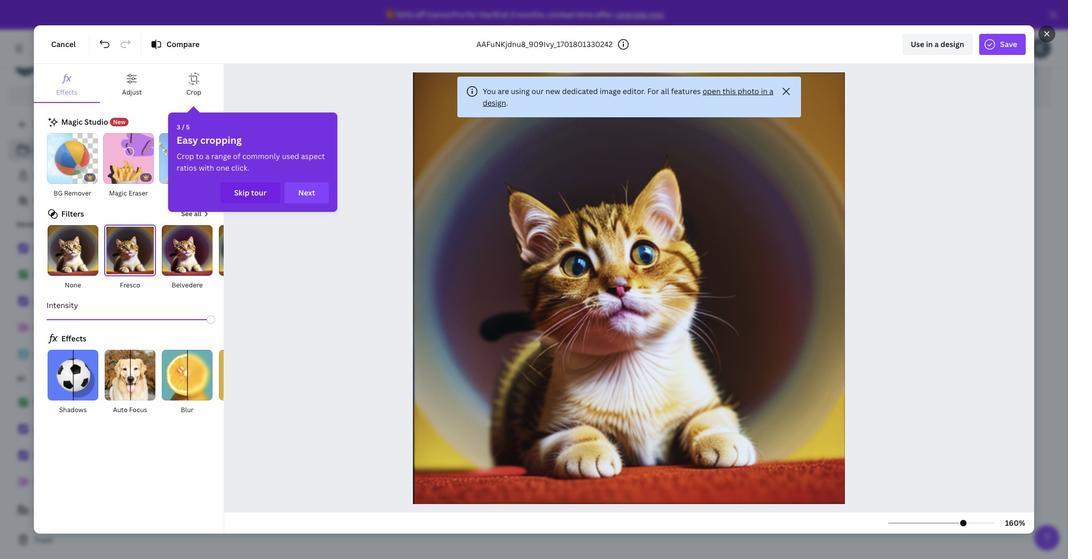 Task type: vqa. For each thing, say whether or not it's contained in the screenshot.
invoice
no



Task type: locate. For each thing, give the bounding box(es) containing it.
1 vertical spatial thinking
[[771, 310, 800, 321]]

1 vertical spatial me thinking
[[34, 451, 75, 461]]

g7b8ntapg8a6wmiomieqm2a.jpg
[[299, 495, 421, 505]]

thinking
[[47, 244, 75, 254], [771, 310, 800, 321], [47, 451, 75, 461]]

flyer link down none
[[8, 291, 138, 313]]

doc
[[605, 323, 617, 332]]

create down stay
[[159, 45, 182, 55]]

1 vertical spatial with
[[199, 163, 214, 173]]

2 flow link from the top
[[8, 392, 138, 415]]

shared with you link
[[8, 190, 138, 212]]

160% button
[[999, 515, 1032, 532]]

2 horizontal spatial with
[[229, 23, 250, 36]]

0 horizontal spatial days
[[207, 507, 221, 516]]

pro up the "magic studio new"
[[88, 90, 101, 100]]

magic left studio
[[61, 117, 83, 127]]

untitled for untitled design link for flow
[[34, 478, 63, 488]]

see
[[181, 210, 193, 219]]

2 9 from the left
[[354, 507, 358, 516]]

0 vertical spatial 5
[[186, 123, 190, 132]]

image inside the 'g7b8ntapg8a6wmiomieqm2a.jpg image • uploaded 9 days ago'
[[299, 507, 317, 516]]

for
[[648, 86, 659, 96]]

1 vertical spatial me
[[758, 310, 769, 321]]

2 days from the left
[[360, 507, 374, 516]]

1 list from the top
[[8, 140, 138, 212]]

1 horizontal spatial team
[[343, 45, 362, 55]]

canva right get
[[64, 90, 87, 100]]

0 vertical spatial folder
[[190, 45, 212, 55]]

1 vertical spatial all
[[17, 374, 25, 383]]

1 horizontal spatial design
[[941, 39, 964, 49]]

. right upgrade
[[664, 10, 666, 20]]

uploaded inside aafunkjdnu8_909ivy_1701801330242.png image • uploaded 9 days ago
[[170, 507, 200, 516]]

2 horizontal spatial to
[[214, 45, 221, 55]]

9 for g7b8ntapg8a6wmiomieqm2a.jpg
[[354, 507, 358, 516]]

0 horizontal spatial uploaded
[[170, 507, 200, 516]]

•
[[58, 67, 60, 76], [166, 507, 168, 516], [319, 507, 321, 516], [472, 507, 474, 516]]

create inside create folder button
[[180, 70, 204, 80]]

me thinking down shadows in the left bottom of the page
[[34, 451, 75, 461]]

1 vertical spatial effects
[[61, 334, 86, 344]]

team
[[343, 45, 362, 55], [65, 505, 84, 515]]

team right and
[[343, 45, 362, 55]]

magic left edit
[[169, 189, 187, 198]]

1 vertical spatial untitled design
[[34, 350, 89, 360]]

2 list from the top
[[8, 238, 138, 366]]

magic for eraser
[[109, 189, 127, 198]]

all up your
[[34, 145, 43, 155]]

1 vertical spatial all
[[194, 210, 202, 219]]

1 vertical spatial flyer link
[[8, 419, 138, 441]]

1 vertical spatial folder
[[206, 70, 227, 80]]

0 vertical spatial flow
[[34, 270, 49, 280]]

3 right first
[[510, 10, 515, 20]]

commonly
[[242, 151, 280, 161]]

uploaded down thinker-
[[476, 507, 506, 516]]

1 9 from the left
[[201, 507, 205, 516]]

untitled
[[605, 310, 635, 321], [452, 310, 482, 321], [34, 323, 63, 333], [34, 350, 63, 360], [34, 478, 63, 488]]

me thinking link
[[8, 238, 138, 260], [8, 445, 138, 468]]

cancel
[[51, 39, 76, 49]]

1 untitled design from the top
[[34, 323, 89, 333]]

ago inside the 'g7b8ntapg8a6wmiomieqm2a.jpg image • uploaded 9 days ago'
[[376, 507, 387, 516]]

focus
[[129, 406, 147, 415]]

5 inside 3 / 5 easy cropping crop to a range of commonly used aspect ratios with one click.
[[186, 123, 190, 132]]

0 vertical spatial list
[[8, 140, 138, 212]]

0 vertical spatial crop
[[186, 88, 201, 97]]

days down aafunkjdnu8_909ivy_1701801330242.png button
[[207, 507, 221, 516]]

design right use
[[941, 39, 964, 49]]

0 horizontal spatial all
[[194, 210, 202, 219]]

2 vertical spatial with
[[61, 196, 76, 206]]

images button
[[146, 356, 213, 378]]

9 inside aafunkjdnu8_909ivy_1701801330242.png image • uploaded 9 days ago
[[201, 507, 205, 516]]

1 horizontal spatial ago
[[376, 507, 387, 516]]

0 vertical spatial create
[[159, 45, 182, 55]]

to up ratios
[[196, 151, 204, 161]]

save
[[1000, 39, 1018, 49]]

folder down organized
[[190, 45, 212, 55]]

me thinking down recent
[[34, 244, 75, 254]]

3 list from the top
[[8, 392, 138, 520]]

1 flyer from the top
[[34, 297, 52, 307]]

untitled design link for me thinking
[[8, 317, 138, 340]]

1 vertical spatial in
[[761, 86, 768, 96]]

uploaded down aafunkjdnu8_909ivy_1701801330242.png button
[[170, 507, 200, 516]]

bg remover button
[[47, 133, 98, 199]]

create inside create a team button
[[34, 505, 58, 515]]

ratios
[[177, 163, 197, 173]]

all
[[34, 145, 43, 155], [17, 374, 25, 383]]

all left shadows button
[[17, 374, 25, 383]]

1 me thinking from the top
[[34, 244, 75, 254]]

folder
[[190, 45, 212, 55], [206, 70, 227, 80]]

crop
[[186, 88, 201, 97], [177, 151, 194, 161]]

None search field
[[560, 38, 878, 59]]

1 horizontal spatial image
[[299, 507, 317, 516]]

a down organized
[[184, 45, 188, 55]]

open this photo in a design
[[483, 86, 774, 108]]

uploaded down the g7b8ntapg8a6wmiomieqm2a.jpg button
[[323, 507, 353, 516]]

a up trash link
[[59, 505, 64, 515]]

2 vertical spatial list
[[8, 392, 138, 520]]

1 vertical spatial canva
[[64, 90, 87, 100]]

all inside button
[[194, 210, 202, 219]]

open this photo in a design button
[[483, 86, 774, 108]]

me thinking link down shadows in the left bottom of the page
[[8, 445, 138, 468]]

a right use
[[935, 39, 939, 49]]

0 horizontal spatial in
[[761, 86, 768, 96]]

2 vertical spatial to
[[196, 151, 204, 161]]

0 vertical spatial .
[[664, 10, 666, 20]]

0 vertical spatial all
[[34, 145, 43, 155]]

recent
[[17, 220, 39, 229]]

create up the trash
[[34, 505, 58, 515]]

0 horizontal spatial with
[[61, 196, 76, 206]]

untitled design video
[[452, 310, 508, 332]]

9 inside the 'g7b8ntapg8a6wmiomieqm2a.jpg image • uploaded 9 days ago'
[[354, 507, 358, 516]]

uploaded inside the-thinker-statue-by-auguste-rodin.jpg image • uploaded 5 months ago
[[476, 507, 506, 516]]

folder down easily
[[206, 70, 227, 80]]

0 vertical spatial me thinking link
[[8, 238, 138, 260]]

9 down aafunkjdnu8_909ivy_1701801330242.png button
[[201, 507, 205, 516]]

range
[[211, 151, 231, 161]]

design for 2nd untitled design link
[[65, 350, 89, 360]]

1 vertical spatial list
[[8, 238, 138, 366]]

untitled design button up video
[[452, 309, 508, 323]]

2 horizontal spatial image
[[452, 507, 470, 516]]

ago down aafunkjdnu8_909ivy_1701801330242.png button
[[223, 507, 234, 516]]

days for g7b8ntapg8a6wmiomieqm2a.jpg
[[360, 507, 374, 516]]

design
[[941, 39, 964, 49], [483, 98, 506, 108]]

image
[[146, 507, 164, 516], [299, 507, 317, 516], [452, 507, 470, 516]]

canva right off
[[427, 10, 450, 20]]

g7b8ntapg8a6wmiomieqm2a.jpg image • uploaded 9 days ago
[[299, 495, 421, 516]]

design inside open this photo in a design
[[483, 98, 506, 108]]

me thinking
[[34, 244, 75, 254], [34, 451, 75, 461]]

image inside aafunkjdnu8_909ivy_1701801330242.png image • uploaded 9 days ago
[[146, 507, 164, 516]]

free •
[[42, 67, 60, 76]]

1 untitled design link from the top
[[8, 317, 138, 340]]

3 untitled design from the top
[[34, 478, 89, 488]]

0 horizontal spatial 9
[[201, 507, 205, 516]]

0 horizontal spatial 5
[[186, 123, 190, 132]]

🎁 50% off canva pro for the first 3 months. limited time offer. upgrade now .
[[386, 10, 666, 20]]

1 horizontal spatial magic
[[109, 189, 127, 198]]

1 vertical spatial untitled design link
[[8, 344, 138, 366]]

0 vertical spatial with
[[229, 23, 250, 36]]

a inside 3 / 5 easy cropping crop to a range of commonly used aspect ratios with one click.
[[205, 151, 209, 161]]

ago down the g7b8ntapg8a6wmiomieqm2a.jpg button
[[376, 507, 387, 516]]

0 vertical spatial all
[[661, 86, 670, 96]]

0 horizontal spatial ago
[[223, 507, 234, 516]]

aspect
[[301, 151, 325, 161]]

a
[[935, 39, 939, 49], [184, 45, 188, 55], [770, 86, 774, 96], [205, 151, 209, 161], [59, 505, 64, 515]]

me inside me thinking meme
[[758, 310, 769, 321]]

design for untitled design link for flow
[[65, 478, 89, 488]]

2 flyer from the top
[[34, 425, 52, 435]]

untitled inside untitled design video
[[452, 310, 482, 321]]

0 vertical spatial pro
[[452, 10, 465, 20]]

untitled design
[[34, 323, 89, 333], [34, 350, 89, 360], [34, 478, 89, 488]]

5 inside the-thinker-statue-by-auguste-rodin.jpg image • uploaded 5 months ago
[[507, 507, 511, 516]]

in
[[926, 39, 933, 49], [761, 86, 768, 96]]

1 vertical spatial crop
[[177, 151, 194, 161]]

1 flyer link from the top
[[8, 291, 138, 313]]

ago inside aafunkjdnu8_909ivy_1701801330242.png image • uploaded 9 days ago
[[223, 507, 234, 516]]

untitled design link for flow
[[8, 472, 138, 494]]

personal
[[42, 56, 74, 66]]

1 horizontal spatial 9
[[354, 507, 358, 516]]

eraser
[[129, 189, 148, 198]]

team up trash link
[[65, 505, 84, 515]]

flow link
[[8, 264, 138, 287], [8, 392, 138, 415]]

untitled design for flow
[[34, 323, 89, 333]]

0 vertical spatial effects
[[56, 88, 77, 97]]

flyer for second flyer link
[[34, 425, 52, 435]]

uploaded inside the 'g7b8ntapg8a6wmiomieqm2a.jpg image • uploaded 9 days ago'
[[323, 507, 353, 516]]

untitled design button for untitled design doc
[[605, 309, 661, 323]]

1 vertical spatial flyer
[[34, 425, 52, 435]]

0 horizontal spatial untitled design button
[[452, 309, 508, 323]]

folders
[[252, 23, 285, 36]]

projects for all projects
[[45, 145, 74, 155]]

crop down create folder button at the top of page
[[186, 88, 201, 97]]

0 vertical spatial thinking
[[47, 244, 75, 254]]

2 vertical spatial create
[[34, 505, 58, 515]]

1 horizontal spatial all
[[661, 86, 670, 96]]

2 untitled design link from the top
[[8, 344, 138, 366]]

projects up bg remover
[[52, 170, 81, 180]]

0 vertical spatial flyer
[[34, 297, 52, 307]]

1 vertical spatial create
[[180, 70, 204, 80]]

9
[[201, 507, 205, 516], [354, 507, 358, 516]]

0 vertical spatial projects
[[45, 145, 74, 155]]

all right "for"
[[661, 86, 670, 96]]

5 right /
[[186, 123, 190, 132]]

0 vertical spatial flow link
[[8, 264, 138, 287]]

2 vertical spatial untitled design
[[34, 478, 89, 488]]

0 horizontal spatial to
[[53, 120, 60, 130]]

untitled design button up doc
[[605, 309, 661, 323]]

1 vertical spatial .
[[506, 98, 508, 108]]

2 vertical spatial me
[[34, 451, 45, 461]]

1 horizontal spatial with
[[199, 163, 214, 173]]

flow
[[34, 270, 49, 280], [146, 310, 162, 321], [34, 398, 49, 408]]

belvedere
[[172, 281, 203, 290]]

me
[[34, 244, 45, 254], [758, 310, 769, 321], [34, 451, 45, 461]]

flow button
[[144, 200, 286, 333], [146, 309, 162, 323]]

aafunkjdnu8_909ivy_1701801330242.png
[[146, 495, 300, 505]]

in right use
[[926, 39, 933, 49]]

now
[[649, 10, 664, 20]]

all inside list
[[34, 145, 43, 155]]

1 horizontal spatial canva
[[427, 10, 450, 20]]

2 untitled design from the top
[[34, 350, 89, 360]]

effects inside button
[[56, 88, 77, 97]]

me thinking link down filters
[[8, 238, 138, 260]]

ago
[[223, 507, 234, 516], [376, 507, 387, 516], [538, 507, 549, 516]]

0 vertical spatial to
[[214, 45, 221, 55]]

get
[[50, 90, 62, 100]]

effects down 1
[[56, 88, 77, 97]]

canva inside button
[[64, 90, 87, 100]]

thinking down filters
[[47, 244, 75, 254]]

magic left "eraser" on the top left of page
[[109, 189, 127, 198]]

in right photo
[[761, 86, 768, 96]]

1 horizontal spatial uploaded
[[323, 507, 353, 516]]

a right photo
[[770, 86, 774, 96]]

the-thinker-statue-by-auguste-rodin.jpg image • uploaded 5 months ago
[[452, 495, 602, 516]]

thinking up meme in the bottom of the page
[[771, 310, 800, 321]]

0 vertical spatial me
[[34, 244, 45, 254]]

ago for aafunkjdnu8_909ivy_1701801330242.png
[[223, 507, 234, 516]]

trash
[[34, 535, 53, 545]]

magic for edit
[[169, 189, 187, 198]]

9 for aafunkjdnu8_909ivy_1701801330242.png
[[201, 507, 205, 516]]

1 horizontal spatial 5
[[507, 507, 511, 516]]

2 horizontal spatial magic
[[169, 189, 187, 198]]

with
[[229, 23, 250, 36], [199, 163, 214, 173], [61, 196, 76, 206]]

0 vertical spatial untitled design
[[34, 323, 89, 333]]

open
[[703, 86, 721, 96]]

aafunkjdnu8_909ivy_1701801330242.png button
[[146, 493, 300, 507]]

all for all
[[17, 374, 25, 383]]

1 vertical spatial pro
[[88, 90, 101, 100]]

0 horizontal spatial canva
[[64, 90, 87, 100]]

1 vertical spatial 3
[[177, 123, 180, 132]]

team inside button
[[65, 505, 84, 515]]

• inside aafunkjdnu8_909ivy_1701801330242.png image • uploaded 9 days ago
[[166, 507, 168, 516]]

easy
[[177, 134, 198, 147]]

0 horizontal spatial magic
[[61, 117, 83, 127]]

design down you
[[483, 98, 506, 108]]

1 horizontal spatial all
[[34, 145, 43, 155]]

2 vertical spatial thinking
[[47, 451, 75, 461]]

days inside aafunkjdnu8_909ivy_1701801330242.png image • uploaded 9 days ago
[[207, 507, 221, 516]]

0 vertical spatial in
[[926, 39, 933, 49]]

.
[[664, 10, 666, 20], [506, 98, 508, 108]]

1 days from the left
[[207, 507, 221, 516]]

2 vertical spatial untitled design link
[[8, 472, 138, 494]]

ago inside the-thinker-statue-by-auguste-rodin.jpg image • uploaded 5 months ago
[[538, 507, 549, 516]]

top level navigation element
[[93, 38, 425, 59]]

g7b8ntapg8a6wmiomieqm2a.jpg button
[[299, 493, 421, 507]]

1 horizontal spatial in
[[926, 39, 933, 49]]

flyer link down shadows in the left bottom of the page
[[8, 419, 138, 441]]

with inside list
[[61, 196, 76, 206]]

1 vertical spatial design
[[483, 98, 506, 108]]

projects down back to home
[[45, 145, 74, 155]]

3 / 5 easy cropping crop to a range of commonly used aspect ratios with one click.
[[177, 123, 325, 173]]

0 horizontal spatial team
[[65, 505, 84, 515]]

to left easily
[[214, 45, 221, 55]]

2 flyer link from the top
[[8, 419, 138, 441]]

9 down the g7b8ntapg8a6wmiomieqm2a.jpg button
[[354, 507, 358, 516]]

create down compare
[[180, 70, 204, 80]]

to right the back
[[53, 120, 60, 130]]

0 horizontal spatial image
[[146, 507, 164, 516]]

0 horizontal spatial pro
[[88, 90, 101, 100]]

ago down auguste- on the right bottom of the page
[[538, 507, 549, 516]]

effects down intensity
[[61, 334, 86, 344]]

0 vertical spatial design
[[941, 39, 964, 49]]

flyer for second flyer link from the bottom of the page
[[34, 297, 52, 307]]

uploads link
[[298, 111, 442, 149]]

use
[[911, 39, 925, 49]]

stay organized with folders
[[159, 23, 285, 36]]

pro
[[452, 10, 465, 20], [88, 90, 101, 100]]

3 untitled design link from the top
[[8, 472, 138, 494]]

list
[[8, 140, 138, 212], [8, 238, 138, 366], [8, 392, 138, 520]]

0 vertical spatial untitled design link
[[8, 317, 138, 340]]

images
[[163, 358, 207, 376]]

magic edit button
[[159, 133, 211, 199]]

uploaded for aafunkjdnu8_909ivy_1701801330242.png
[[170, 507, 200, 516]]

1 vertical spatial 5
[[507, 507, 511, 516]]

studio
[[84, 117, 108, 127]]

this
[[723, 86, 736, 96]]

magic
[[61, 117, 83, 127], [109, 189, 127, 198], [169, 189, 187, 198]]

1 vertical spatial projects
[[52, 170, 81, 180]]

a inside open this photo in a design
[[770, 86, 774, 96]]

home
[[62, 120, 83, 130]]

2 me thinking from the top
[[34, 451, 75, 461]]

me thinking for 1st me thinking link from the top
[[34, 244, 75, 254]]

1 horizontal spatial .
[[664, 10, 666, 20]]

5 down statue-
[[507, 507, 511, 516]]

1 horizontal spatial untitled design button
[[605, 309, 661, 323]]

your
[[34, 170, 50, 180]]

days down the g7b8ntapg8a6wmiomieqm2a.jpg button
[[360, 507, 374, 516]]

thinking down shadows in the left bottom of the page
[[47, 451, 75, 461]]

0 horizontal spatial 3
[[177, 123, 180, 132]]

3 left /
[[177, 123, 180, 132]]

0 vertical spatial me thinking
[[34, 244, 75, 254]]

. down are
[[506, 98, 508, 108]]

pro left for
[[452, 10, 465, 20]]

crop up ratios
[[177, 151, 194, 161]]

design
[[637, 310, 661, 321], [484, 310, 508, 321], [65, 323, 89, 333], [65, 350, 89, 360], [65, 478, 89, 488]]

designs button
[[146, 172, 218, 194]]

starred link
[[146, 111, 290, 149]]

image inside the-thinker-statue-by-auguste-rodin.jpg image • uploaded 5 months ago
[[452, 507, 470, 516]]

2 horizontal spatial uploaded
[[476, 507, 506, 516]]

a left range
[[205, 151, 209, 161]]

0 horizontal spatial all
[[17, 374, 25, 383]]

create a folder to easily organize your personal and team content.
[[159, 45, 394, 55]]

auto
[[113, 406, 128, 415]]

2 horizontal spatial ago
[[538, 507, 549, 516]]

1 vertical spatial me thinking link
[[8, 445, 138, 468]]

all right see
[[194, 210, 202, 219]]

days inside the 'g7b8ntapg8a6wmiomieqm2a.jpg image • uploaded 9 days ago'
[[360, 507, 374, 516]]

1 vertical spatial team
[[65, 505, 84, 515]]



Task type: describe. For each thing, give the bounding box(es) containing it.
aafunkjdnu8_909ivy_1701801330242
[[477, 39, 613, 49]]

the-thinker-statue-by-auguste-rodin.jpg button
[[452, 493, 602, 507]]

magic for studio
[[61, 117, 83, 127]]

design for me thinking's untitled design link
[[65, 323, 89, 333]]

you are using our new dedicated image editor. for all features
[[483, 86, 703, 96]]

click.
[[231, 163, 250, 173]]

blur button
[[161, 350, 214, 416]]

shared with you
[[34, 196, 91, 206]]

use in a design
[[911, 39, 964, 49]]

remover
[[64, 189, 91, 198]]

2 me thinking link from the top
[[8, 445, 138, 468]]

all projects link
[[8, 140, 138, 161]]

auto focus
[[113, 406, 147, 415]]

first
[[493, 10, 509, 20]]

design inside untitled design doc
[[637, 310, 661, 321]]

blur
[[181, 406, 194, 415]]

meme
[[758, 323, 777, 332]]

the
[[479, 10, 492, 20]]

dedicated
[[562, 86, 598, 96]]

image for g7b8ntapg8a6wmiomieqm2a.jpg
[[299, 507, 317, 516]]

with inside 3 / 5 easy cropping crop to a range of commonly used aspect ratios with one click.
[[199, 163, 214, 173]]

create a team
[[34, 505, 84, 515]]

thinking inside me thinking meme
[[771, 310, 800, 321]]

belvedere button
[[161, 225, 214, 292]]

effects button
[[34, 64, 100, 102]]

image for aafunkjdnu8_909ivy_1701801330242.png
[[146, 507, 164, 516]]

flow for 1st the flow link from the top of the page
[[34, 270, 49, 280]]

projects for your projects
[[52, 170, 81, 180]]

untitled for 2nd untitled design link
[[34, 350, 63, 360]]

image
[[600, 86, 621, 96]]

fresco button
[[104, 225, 157, 292]]

our
[[532, 86, 544, 96]]

1 vertical spatial flow
[[146, 310, 162, 321]]

and
[[328, 45, 342, 55]]

next button
[[285, 182, 329, 204]]

compare
[[167, 39, 200, 49]]

skip tour
[[234, 188, 267, 198]]

flow for first the flow link from the bottom
[[34, 398, 49, 408]]

in inside open this photo in a design
[[761, 86, 768, 96]]

3 inside 3 / 5 easy cropping crop to a range of commonly used aspect ratios with one click.
[[177, 123, 180, 132]]

ago for g7b8ntapg8a6wmiomieqm2a.jpg
[[376, 507, 387, 516]]

all for all projects
[[34, 145, 43, 155]]

by-
[[524, 495, 535, 505]]

list containing flow
[[8, 392, 138, 520]]

me thinking for second me thinking link
[[34, 451, 75, 461]]

0 horizontal spatial .
[[506, 98, 508, 108]]

compare button
[[145, 34, 208, 55]]

create for create folder
[[180, 70, 204, 80]]

1 horizontal spatial 3
[[510, 10, 515, 20]]

free
[[42, 67, 56, 76]]

to inside 3 / 5 easy cropping crop to a range of commonly used aspect ratios with one click.
[[196, 151, 204, 161]]

back to home
[[34, 120, 83, 130]]

none
[[65, 281, 81, 290]]

upgrade
[[616, 10, 647, 20]]

you
[[483, 86, 496, 96]]

edit
[[188, 189, 200, 198]]

me thinking meme
[[758, 310, 800, 332]]

folder inside button
[[206, 70, 227, 80]]

1 vertical spatial to
[[53, 120, 60, 130]]

days for aafunkjdnu8_909ivy_1701801330242.png
[[207, 507, 221, 516]]

create folder button
[[159, 65, 236, 86]]

0 vertical spatial canva
[[427, 10, 450, 20]]

cancel button
[[42, 34, 85, 55]]

months
[[513, 507, 536, 516]]

• inside the 'g7b8ntapg8a6wmiomieqm2a.jpg image • uploaded 9 days ago'
[[319, 507, 321, 516]]

crop inside button
[[186, 88, 201, 97]]

magic studio new
[[61, 117, 126, 127]]

bg remover
[[54, 189, 91, 198]]

create for create a folder to easily organize your personal and team content.
[[159, 45, 182, 55]]

back to home link
[[8, 114, 138, 135]]

time
[[577, 10, 593, 20]]

cropping
[[200, 134, 242, 147]]

get canva pro button
[[8, 86, 138, 106]]

shared
[[34, 196, 59, 206]]

auto focus button
[[104, 350, 157, 416]]

tour
[[251, 188, 267, 198]]

• inside the-thinker-statue-by-auguste-rodin.jpg image • uploaded 5 months ago
[[472, 507, 474, 516]]

uploads
[[338, 125, 368, 135]]

🎁
[[386, 10, 395, 20]]

untitled design button for untitled design video
[[452, 309, 508, 323]]

of
[[233, 151, 241, 161]]

50%
[[397, 10, 413, 20]]

used
[[282, 151, 299, 161]]

1
[[70, 67, 74, 76]]

next
[[298, 188, 315, 198]]

1 flow link from the top
[[8, 264, 138, 287]]

offer.
[[595, 10, 614, 20]]

are
[[498, 86, 509, 96]]

untitled inside untitled design doc
[[605, 310, 635, 321]]

adjust button
[[100, 64, 164, 102]]

untitled design for flyer
[[34, 478, 89, 488]]

create folder
[[180, 70, 227, 80]]

the-
[[452, 495, 468, 505]]

new
[[546, 86, 560, 96]]

none button
[[47, 225, 99, 292]]

design inside untitled design video
[[484, 310, 508, 321]]

one
[[216, 163, 229, 173]]

create for create a team
[[34, 505, 58, 515]]

list containing all projects
[[8, 140, 138, 212]]

0 vertical spatial team
[[343, 45, 362, 55]]

get canva pro
[[50, 90, 101, 100]]

using
[[511, 86, 530, 96]]

features
[[671, 86, 701, 96]]

filters
[[61, 209, 84, 219]]

1 horizontal spatial pro
[[452, 10, 465, 20]]

list containing me thinking
[[8, 238, 138, 366]]

pro inside button
[[88, 90, 101, 100]]

organize
[[245, 45, 275, 55]]

photo
[[738, 86, 759, 96]]

months.
[[516, 10, 546, 20]]

uploaded for g7b8ntapg8a6wmiomieqm2a.jpg
[[323, 507, 353, 516]]

limited
[[548, 10, 575, 20]]

use in a design button
[[903, 34, 973, 55]]

for
[[466, 10, 478, 20]]

crop inside 3 / 5 easy cropping crop to a range of commonly used aspect ratios with one click.
[[177, 151, 194, 161]]

untitled design doc
[[605, 310, 661, 332]]

me thinking button
[[758, 309, 800, 323]]

personal
[[295, 45, 326, 55]]

create a team button
[[8, 500, 138, 521]]

see all button
[[180, 208, 211, 221]]

organized
[[182, 23, 227, 36]]

skip tour button
[[220, 182, 280, 204]]

intensity
[[47, 301, 78, 311]]

untitled for me thinking's untitled design link
[[34, 323, 63, 333]]

fresco
[[120, 281, 140, 290]]

magic eraser button
[[103, 133, 154, 199]]

1 me thinking link from the top
[[8, 238, 138, 260]]

all projects
[[34, 145, 74, 155]]



